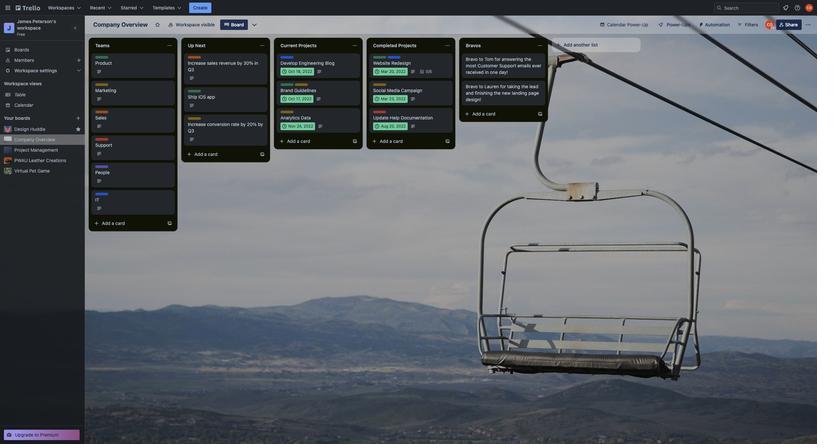 Task type: locate. For each thing, give the bounding box(es) containing it.
product inside product product
[[95, 56, 110, 61]]

1 vertical spatial workspace
[[14, 68, 38, 73]]

color: green, title: "product" element
[[95, 56, 110, 61], [373, 56, 388, 61], [281, 84, 296, 88], [188, 90, 203, 95]]

1 20, from the top
[[389, 69, 395, 74]]

boards
[[14, 47, 29, 53]]

workspace down members
[[14, 68, 38, 73]]

the up landing
[[521, 84, 528, 89]]

1 bravo from the top
[[466, 56, 478, 62]]

1 vertical spatial 20,
[[389, 124, 395, 129]]

campaign
[[401, 88, 422, 93]]

design huddle link
[[14, 126, 73, 133]]

to inside upgrade to premium link
[[35, 433, 39, 438]]

1 vertical spatial calendar
[[14, 102, 33, 108]]

color: yellow, title: "marketing" element for increase conversion rate by 20% by q3
[[188, 117, 207, 122]]

1 vertical spatial oct
[[288, 97, 295, 101]]

create from template… image
[[538, 112, 543, 117], [352, 139, 358, 144], [445, 139, 450, 144], [260, 152, 265, 157], [167, 221, 172, 226]]

card down nov 24, 2022 on the top of page
[[301, 139, 310, 144]]

design huddle
[[14, 127, 45, 132]]

projects up website redesign link
[[398, 43, 417, 48]]

add for bravos
[[472, 111, 481, 117]]

0 horizontal spatial power-
[[627, 22, 642, 27]]

add a card button for current projects
[[277, 136, 350, 147]]

0 vertical spatial 20,
[[389, 69, 395, 74]]

marketing inside marketing marketing
[[95, 84, 114, 88]]

1 horizontal spatial power-
[[667, 22, 682, 27]]

color: blue, title: "it" element up mar 20, 2022
[[388, 56, 401, 61]]

develop engineering blog link
[[281, 60, 356, 67]]

2022 down help
[[396, 124, 406, 129]]

0 horizontal spatial company
[[14, 137, 34, 143]]

workspace for workspace views
[[4, 81, 28, 86]]

marketing marketing
[[95, 84, 116, 93]]

members
[[14, 57, 34, 63]]

add for up next
[[194, 152, 203, 157]]

2 projects from the left
[[398, 43, 417, 48]]

2 increase from the top
[[188, 122, 206, 127]]

20, inside option
[[389, 69, 395, 74]]

marketing left conversion
[[188, 117, 207, 122]]

workspace left 'visible'
[[176, 22, 200, 27]]

ios
[[198, 94, 206, 100]]

the for taking
[[521, 84, 528, 89]]

0 vertical spatial color: red, title: "support" element
[[373, 111, 388, 116]]

add a card down design!
[[472, 111, 496, 117]]

marketing down product product
[[95, 84, 114, 88]]

oct inside option
[[288, 97, 295, 101]]

people up it it
[[95, 170, 110, 176]]

leather
[[29, 158, 45, 163]]

bravo to tom for answering the most customer support emails ever received in one day! link
[[466, 56, 542, 76]]

workspace inside workspace visible button
[[176, 22, 200, 27]]

1 horizontal spatial up
[[642, 22, 648, 27]]

1 oct from the top
[[288, 69, 295, 74]]

2022 down redesign
[[396, 69, 406, 74]]

templates
[[153, 5, 175, 10]]

sales sales
[[95, 111, 107, 121]]

2022 inside option
[[396, 124, 406, 129]]

to inside bravo to lauren for taking the lead and finishing the new landing page design!
[[479, 84, 483, 89]]

page
[[528, 90, 539, 96]]

product inside product it website redesign
[[373, 56, 388, 61]]

add a card button down increase conversion rate by 20% by q3 link
[[184, 149, 257, 160]]

sales for increase
[[188, 56, 198, 61]]

mar for media
[[381, 97, 388, 101]]

color: yellow, title: "marketing" element up oct 17, 2022
[[295, 84, 314, 88]]

0 vertical spatial calendar
[[607, 22, 626, 27]]

virtual pet game link
[[14, 168, 81, 175]]

0 horizontal spatial color: red, title: "support" element
[[95, 138, 110, 143]]

bravo up most
[[466, 56, 478, 62]]

lead
[[529, 84, 538, 89]]

add a card button down nov 24, 2022 on the top of page
[[277, 136, 350, 147]]

marketing inside "marketing increase conversion rate by 20% by q3"
[[188, 117, 207, 122]]

for inside bravo to tom for answering the most customer support emails ever received in one day!
[[495, 56, 501, 62]]

documentation
[[401, 115, 433, 121]]

color: red, title: "support" element for support
[[95, 138, 110, 143]]

2 vertical spatial to
[[35, 433, 39, 438]]

add a card button for completed projects
[[369, 136, 442, 147]]

power- inside the calendar power-up link
[[627, 22, 642, 27]]

1 vertical spatial increase
[[188, 122, 206, 127]]

color: orange, title: "sales" element right the add board icon
[[95, 111, 108, 116]]

blog
[[325, 60, 335, 66]]

marketing up mar 23, 2022 "checkbox"
[[373, 84, 392, 88]]

it link
[[95, 197, 171, 204]]

q3 for increase conversion rate by 20% by q3
[[188, 128, 194, 134]]

add a card for increase conversion rate by 20% by q3
[[194, 152, 218, 157]]

marketing inside marketing analytics data
[[281, 111, 299, 116]]

overview down design huddle link
[[36, 137, 55, 143]]

oct left 17,
[[288, 97, 295, 101]]

it
[[281, 56, 284, 61], [388, 56, 391, 61], [95, 193, 99, 198], [95, 197, 99, 203]]

increase inside "marketing increase conversion rate by 20% by q3"
[[188, 122, 206, 127]]

0 vertical spatial to
[[479, 56, 483, 62]]

1 horizontal spatial in
[[485, 69, 489, 75]]

color: yellow, title: "marketing" element up mar 23, 2022 "checkbox"
[[373, 84, 392, 88]]

people link
[[95, 170, 171, 176]]

it develop engineering blog
[[281, 56, 335, 66]]

add a card button down it link
[[91, 219, 164, 229]]

in right 30%
[[254, 60, 258, 66]]

up left power-ups button on the right top of page
[[642, 22, 648, 27]]

0 vertical spatial bravo
[[466, 56, 478, 62]]

create button
[[189, 3, 211, 13]]

2 q3 from the top
[[188, 128, 194, 134]]

primary element
[[0, 0, 817, 16]]

to inside bravo to tom for answering the most customer support emails ever received in one day!
[[479, 56, 483, 62]]

color: green, title: "product" element up oct 17, 2022 option
[[281, 84, 296, 88]]

in down customer
[[485, 69, 489, 75]]

company up the project
[[14, 137, 34, 143]]

the inside bravo to tom for answering the most customer support emails ever received in one day!
[[524, 56, 531, 62]]

answering
[[502, 56, 523, 62]]

bravo up and
[[466, 84, 478, 89]]

add
[[564, 42, 572, 48], [472, 111, 481, 117], [287, 139, 296, 144], [380, 139, 388, 144], [194, 152, 203, 157], [102, 221, 110, 226]]

for for answering
[[495, 56, 501, 62]]

increase left sales
[[188, 60, 206, 66]]

people inside people people
[[95, 166, 108, 171]]

2022
[[303, 69, 312, 74], [396, 69, 406, 74], [302, 97, 312, 101], [396, 97, 406, 101], [304, 124, 313, 129], [396, 124, 406, 129]]

1 horizontal spatial company overview
[[93, 21, 148, 28]]

by right rate
[[241, 122, 246, 127]]

2022 inside "checkbox"
[[396, 97, 406, 101]]

2 power- from the left
[[667, 22, 682, 27]]

mar inside "checkbox"
[[381, 97, 388, 101]]

1 vertical spatial in
[[485, 69, 489, 75]]

marketing inside product marketing brand guidelines
[[295, 84, 314, 88]]

mar inside option
[[381, 69, 388, 74]]

product inside product marketing brand guidelines
[[281, 84, 296, 88]]

Nov 24, 2022 checkbox
[[281, 123, 315, 130]]

virtual
[[14, 168, 28, 174]]

the down lauren
[[494, 90, 501, 96]]

people
[[95, 166, 108, 171], [95, 170, 110, 176]]

1 vertical spatial company overview
[[14, 137, 55, 143]]

by right 20%
[[258, 122, 263, 127]]

product inside product ship ios app
[[188, 90, 203, 95]]

company overview up project management
[[14, 137, 55, 143]]

add a card down conversion
[[194, 152, 218, 157]]

20, right aug
[[389, 124, 395, 129]]

1 horizontal spatial color: orange, title: "sales" element
[[188, 56, 201, 61]]

marketing for marketing
[[95, 84, 114, 88]]

1 power- from the left
[[627, 22, 642, 27]]

1 q3 from the top
[[188, 67, 194, 72]]

james peterson's workspace link
[[17, 19, 57, 31]]

0 horizontal spatial in
[[254, 60, 258, 66]]

1 vertical spatial for
[[500, 84, 506, 89]]

color: yellow, title: "marketing" element down product product
[[95, 84, 114, 88]]

color: blue, title: "it" element for it
[[95, 193, 108, 198]]

mar down website
[[381, 69, 388, 74]]

marketing inside marketing social media campaign
[[373, 84, 392, 88]]

2 horizontal spatial color: blue, title: "it" element
[[388, 56, 401, 61]]

1 horizontal spatial calendar
[[607, 22, 626, 27]]

add for teams
[[102, 221, 110, 226]]

ever
[[532, 63, 541, 69]]

bravo
[[466, 56, 478, 62], [466, 84, 478, 89]]

product
[[95, 56, 110, 61], [373, 56, 388, 61], [95, 60, 112, 66], [281, 84, 296, 88], [188, 90, 203, 95]]

mar left 23,
[[381, 97, 388, 101]]

2 mar from the top
[[381, 97, 388, 101]]

Search field
[[722, 3, 779, 13]]

add a card button down bravo to lauren for taking the lead and finishing the new landing page design!
[[462, 109, 535, 119]]

workspaces button
[[44, 3, 85, 13]]

add a card down it link
[[102, 221, 125, 226]]

Up Next text field
[[184, 40, 256, 51]]

add a card button
[[462, 109, 535, 119], [277, 136, 350, 147], [369, 136, 442, 147], [184, 149, 257, 160], [91, 219, 164, 229]]

update help documentation link
[[373, 115, 449, 121]]

support update help documentation
[[373, 111, 433, 121]]

1 vertical spatial to
[[479, 84, 483, 89]]

add a card down nov 24, 2022 option
[[287, 139, 310, 144]]

add a card button down 'aug 20, 2022'
[[369, 136, 442, 147]]

create
[[193, 5, 208, 10]]

0 horizontal spatial overview
[[36, 137, 55, 143]]

0 vertical spatial for
[[495, 56, 501, 62]]

0 vertical spatial mar
[[381, 69, 388, 74]]

projects for completed projects
[[398, 43, 417, 48]]

2022 right the 24,
[[304, 124, 313, 129]]

bravo for customer
[[466, 56, 478, 62]]

color: orange, title: "sales" element
[[188, 56, 201, 61], [95, 111, 108, 116]]

Current Projects text field
[[277, 40, 348, 51]]

upgrade
[[15, 433, 33, 438]]

color: orange, title: "sales" element down up next
[[188, 56, 201, 61]]

1 vertical spatial color: orange, title: "sales" element
[[95, 111, 108, 116]]

0 horizontal spatial projects
[[299, 43, 317, 48]]

workspace navigation collapse icon image
[[71, 23, 80, 33]]

0 vertical spatial color: orange, title: "sales" element
[[188, 56, 201, 61]]

1 projects from the left
[[299, 43, 317, 48]]

for up new
[[500, 84, 506, 89]]

people down support support at left
[[95, 166, 108, 171]]

1 vertical spatial up
[[188, 43, 194, 48]]

sales inside sales sales
[[95, 111, 105, 116]]

for
[[495, 56, 501, 62], [500, 84, 506, 89]]

the up the emails at the right of page
[[524, 56, 531, 62]]

2022 right 23,
[[396, 97, 406, 101]]

nov
[[288, 124, 296, 129]]

increase left conversion
[[188, 122, 206, 127]]

2 oct from the top
[[288, 97, 295, 101]]

show menu image
[[805, 22, 812, 28]]

1 horizontal spatial christina overa (christinaovera) image
[[805, 4, 813, 12]]

create from template… image for up next
[[260, 152, 265, 157]]

add a card
[[472, 111, 496, 117], [287, 139, 310, 144], [380, 139, 403, 144], [194, 152, 218, 157], [102, 221, 125, 226]]

0 vertical spatial workspace
[[176, 22, 200, 27]]

marketing up nov
[[281, 111, 299, 116]]

color: red, title: "support" element up aug
[[373, 111, 388, 116]]

Oct 17, 2022 checkbox
[[281, 95, 314, 103]]

overview down starred dropdown button
[[121, 21, 148, 28]]

design
[[14, 127, 29, 132]]

christina overa (christinaovera) image
[[805, 4, 813, 12], [765, 20, 774, 29]]

0 vertical spatial q3
[[188, 67, 194, 72]]

power-
[[627, 22, 642, 27], [667, 22, 682, 27]]

workspace
[[176, 22, 200, 27], [14, 68, 38, 73], [4, 81, 28, 86]]

20, inside option
[[389, 124, 395, 129]]

q3 inside sales increase sales revenue by 30% in q3
[[188, 67, 194, 72]]

0 vertical spatial oct
[[288, 69, 295, 74]]

support up day!
[[499, 63, 516, 69]]

0 vertical spatial company
[[93, 21, 120, 28]]

add a card down aug 20, 2022 option at the left
[[380, 139, 403, 144]]

0 horizontal spatial calendar
[[14, 102, 33, 108]]

1 people from the top
[[95, 166, 108, 171]]

add inside add another list button
[[564, 42, 572, 48]]

1 vertical spatial color: red, title: "support" element
[[95, 138, 110, 143]]

to up finishing
[[479, 84, 483, 89]]

support up aug
[[373, 111, 388, 116]]

0 horizontal spatial up
[[188, 43, 194, 48]]

Mar 23, 2022 checkbox
[[373, 95, 408, 103]]

marketing up oct 17, 2022
[[295, 84, 314, 88]]

color: yellow, title: "marketing" element for social media campaign
[[373, 84, 392, 88]]

add a card for sales
[[102, 221, 125, 226]]

color: green, title: "product" element down teams
[[95, 56, 110, 61]]

1 horizontal spatial company
[[93, 21, 120, 28]]

0 vertical spatial overview
[[121, 21, 148, 28]]

bravo inside bravo to tom for answering the most customer support emails ever received in one day!
[[466, 56, 478, 62]]

calendar up add another list button
[[607, 22, 626, 27]]

company
[[93, 21, 120, 28], [14, 137, 34, 143]]

color: orange, title: "sales" element for increase
[[188, 56, 201, 61]]

color: blue, title: "it" element down current
[[281, 56, 294, 61]]

2 bravo from the top
[[466, 84, 478, 89]]

current
[[281, 43, 297, 48]]

color: yellow, title: "marketing" element for analytics data
[[281, 111, 299, 116]]

app
[[207, 94, 215, 100]]

open information menu image
[[794, 5, 801, 11]]

christina overa (christinaovera) image right open information menu icon
[[805, 4, 813, 12]]

2022 for media
[[396, 97, 406, 101]]

redesign
[[391, 60, 411, 66]]

1 vertical spatial christina overa (christinaovera) image
[[765, 20, 774, 29]]

people people
[[95, 166, 110, 176]]

card down increase conversion rate by 20% by q3 link
[[208, 152, 218, 157]]

card for completed projects
[[393, 139, 403, 144]]

by for 20%
[[241, 122, 246, 127]]

support down sales sales
[[95, 138, 110, 143]]

q3 inside "marketing increase conversion rate by 20% by q3"
[[188, 128, 194, 134]]

2 vertical spatial workspace
[[4, 81, 28, 86]]

support inside bravo to tom for answering the most customer support emails ever received in one day!
[[499, 63, 516, 69]]

0
[[426, 69, 428, 74]]

1 vertical spatial q3
[[188, 128, 194, 134]]

0 vertical spatial increase
[[188, 60, 206, 66]]

customize views image
[[251, 22, 258, 28]]

add a card button for up next
[[184, 149, 257, 160]]

mar 20, 2022
[[381, 69, 406, 74]]

card for current projects
[[301, 139, 310, 144]]

it inside it it
[[95, 193, 99, 198]]

card down finishing
[[486, 111, 496, 117]]

power- inside power-ups button
[[667, 22, 682, 27]]

1 increase from the top
[[188, 60, 206, 66]]

2022 inside checkbox
[[303, 69, 312, 74]]

q3 for increase sales revenue by 30% in q3
[[188, 67, 194, 72]]

2022 right 17,
[[302, 97, 312, 101]]

lauren
[[485, 84, 499, 89]]

0 horizontal spatial color: blue, title: "it" element
[[95, 193, 108, 198]]

1 vertical spatial the
[[521, 84, 528, 89]]

list
[[591, 42, 598, 48]]

1 vertical spatial mar
[[381, 97, 388, 101]]

Oct 18, 2022 checkbox
[[281, 68, 314, 76]]

for inside bravo to lauren for taking the lead and finishing the new landing page design!
[[500, 84, 506, 89]]

by
[[237, 60, 242, 66], [241, 122, 246, 127], [258, 122, 263, 127]]

calendar down table
[[14, 102, 33, 108]]

workspace inside workspace settings popup button
[[14, 68, 38, 73]]

0 vertical spatial in
[[254, 60, 258, 66]]

color: red, title: "support" element
[[373, 111, 388, 116], [95, 138, 110, 143]]

marketing link
[[95, 87, 171, 94]]

bravo for and
[[466, 84, 478, 89]]

0 notifications image
[[782, 4, 790, 12]]

20, down product it website redesign on the top of the page
[[389, 69, 395, 74]]

workspace up table
[[4, 81, 28, 86]]

oct left 18, at the left top
[[288, 69, 295, 74]]

another
[[574, 42, 590, 48]]

card down 'aug 20, 2022'
[[393, 139, 403, 144]]

analytics
[[281, 115, 300, 121]]

Completed Projects text field
[[369, 40, 441, 51]]

by inside sales increase sales revenue by 30% in q3
[[237, 60, 242, 66]]

company overview down starred
[[93, 21, 148, 28]]

color: red, title: "support" element down sales sales
[[95, 138, 110, 143]]

0 vertical spatial company overview
[[93, 21, 148, 28]]

color: yellow, title: "marketing" element left conversion
[[188, 117, 207, 122]]

calendar
[[607, 22, 626, 27], [14, 102, 33, 108]]

for for taking
[[500, 84, 506, 89]]

1 horizontal spatial color: red, title: "support" element
[[373, 111, 388, 116]]

color: yellow, title: "marketing" element
[[95, 84, 114, 88], [295, 84, 314, 88], [373, 84, 392, 88], [281, 111, 299, 116], [188, 117, 207, 122]]

0 horizontal spatial company overview
[[14, 137, 55, 143]]

Bravos text field
[[462, 40, 534, 51]]

1 horizontal spatial overview
[[121, 21, 148, 28]]

color: yellow, title: "marketing" element up nov
[[281, 111, 299, 116]]

up left next
[[188, 43, 194, 48]]

your boards with 5 items element
[[4, 115, 66, 122]]

card
[[486, 111, 496, 117], [301, 139, 310, 144], [393, 139, 403, 144], [208, 152, 218, 157], [115, 221, 125, 226]]

a for increase conversion rate by 20% by q3
[[204, 152, 207, 157]]

company down recent popup button
[[93, 21, 120, 28]]

1 vertical spatial overview
[[36, 137, 55, 143]]

card for teams
[[115, 221, 125, 226]]

2 20, from the top
[[389, 124, 395, 129]]

1 vertical spatial bravo
[[466, 84, 478, 89]]

board link
[[220, 20, 248, 30]]

virtual pet game
[[14, 168, 50, 174]]

members link
[[0, 55, 85, 66]]

card down it link
[[115, 221, 125, 226]]

2022 right 18, at the left top
[[303, 69, 312, 74]]

product link
[[95, 60, 171, 67]]

for right tom
[[495, 56, 501, 62]]

color: green, title: "product" element down the completed
[[373, 56, 388, 61]]

Mar 20, 2022 checkbox
[[373, 68, 408, 76]]

completed
[[373, 43, 397, 48]]

oct
[[288, 69, 295, 74], [288, 97, 295, 101]]

increase inside sales increase sales revenue by 30% in q3
[[188, 60, 206, 66]]

filters button
[[735, 20, 760, 30]]

this member is an admin of this board. image
[[771, 26, 774, 29]]

to right upgrade
[[35, 433, 39, 438]]

1 horizontal spatial color: blue, title: "it" element
[[281, 56, 294, 61]]

sales for sales
[[95, 111, 105, 116]]

to for tom
[[479, 56, 483, 62]]

color: blue, title: "it" element down people people
[[95, 193, 108, 198]]

support inside the support update help documentation
[[373, 111, 388, 116]]

color: blue, title: "it" element
[[281, 56, 294, 61], [388, 56, 401, 61], [95, 193, 108, 198]]

company overview inside company overview link
[[14, 137, 55, 143]]

brand
[[281, 88, 293, 93]]

by left 30%
[[237, 60, 242, 66]]

ship
[[188, 94, 197, 100]]

projects up 'it develop engineering blog'
[[299, 43, 317, 48]]

table
[[14, 92, 26, 98]]

develop
[[281, 60, 298, 66]]

sales inside sales increase sales revenue by 30% in q3
[[188, 56, 198, 61]]

oct 18, 2022
[[288, 69, 312, 74]]

1 mar from the top
[[381, 69, 388, 74]]

to left tom
[[479, 56, 483, 62]]

1 horizontal spatial projects
[[398, 43, 417, 48]]

product product
[[95, 56, 112, 66]]

0 horizontal spatial color: orange, title: "sales" element
[[95, 111, 108, 116]]

create from template… image for current projects
[[352, 139, 358, 144]]

one
[[490, 69, 498, 75]]

0 vertical spatial the
[[524, 56, 531, 62]]

christina overa (christinaovera) image right filters
[[765, 20, 774, 29]]

bravo inside bravo to lauren for taking the lead and finishing the new landing page design!
[[466, 84, 478, 89]]

oct inside checkbox
[[288, 69, 295, 74]]

/
[[428, 69, 430, 74]]



Task type: describe. For each thing, give the bounding box(es) containing it.
color: green, title: "product" element left the "app"
[[188, 90, 203, 95]]

company inside board name text field
[[93, 21, 120, 28]]

2022 for brand
[[302, 97, 312, 101]]

calendar for calendar
[[14, 102, 33, 108]]

product for product
[[95, 56, 110, 61]]

pet
[[29, 168, 36, 174]]

next
[[195, 43, 206, 48]]

in inside bravo to tom for answering the most customer support emails ever received in one day!
[[485, 69, 489, 75]]

most
[[466, 63, 476, 69]]

nov 24, 2022
[[288, 124, 313, 129]]

1 vertical spatial company
[[14, 137, 34, 143]]

product for brand guidelines
[[281, 84, 296, 88]]

add a card for analytics data
[[287, 139, 310, 144]]

your
[[4, 115, 14, 121]]

views
[[29, 81, 42, 86]]

analytics data link
[[281, 115, 356, 121]]

marketing social media campaign
[[373, 84, 422, 93]]

finishing
[[475, 90, 493, 96]]

it it
[[95, 193, 99, 203]]

overview inside company overview link
[[36, 137, 55, 143]]

card for bravos
[[486, 111, 496, 117]]

marketing for analytics data
[[281, 111, 299, 116]]

automation button
[[696, 20, 734, 30]]

landing
[[512, 90, 527, 96]]

recent
[[90, 5, 105, 10]]

increase for increase conversion rate by 20% by q3
[[188, 122, 206, 127]]

increase for increase sales revenue by 30% in q3
[[188, 60, 206, 66]]

mar for website
[[381, 69, 388, 74]]

completed projects
[[373, 43, 417, 48]]

calendar power-up link
[[596, 20, 652, 30]]

star or unstar board image
[[155, 22, 160, 27]]

30%
[[243, 60, 253, 66]]

in inside sales increase sales revenue by 30% in q3
[[254, 60, 258, 66]]

j link
[[4, 23, 14, 33]]

to for lauren
[[479, 84, 483, 89]]

2022 for engineering
[[303, 69, 312, 74]]

table link
[[14, 92, 81, 98]]

workspace visible button
[[164, 20, 219, 30]]

create from template… image for bravos
[[538, 112, 543, 117]]

product for website redesign
[[373, 56, 388, 61]]

it inside 'it develop engineering blog'
[[281, 56, 284, 61]]

add a card button for teams
[[91, 219, 164, 229]]

new
[[502, 90, 511, 96]]

james
[[17, 19, 31, 24]]

project management
[[14, 147, 58, 153]]

pwau leather creations link
[[14, 158, 81, 164]]

Aug 20, 2022 checkbox
[[373, 123, 408, 130]]

oct 17, 2022
[[288, 97, 312, 101]]

settings
[[40, 68, 57, 73]]

marketing for social media campaign
[[373, 84, 392, 88]]

support inside support support
[[95, 138, 110, 143]]

workspace
[[17, 25, 41, 31]]

the for answering
[[524, 56, 531, 62]]

add board image
[[76, 116, 81, 121]]

20%
[[247, 122, 257, 127]]

ups
[[682, 22, 691, 27]]

revenue
[[219, 60, 236, 66]]

received
[[466, 69, 484, 75]]

recent button
[[86, 3, 116, 13]]

bravo to tom for answering the most customer support emails ever received in one day!
[[466, 56, 541, 75]]

workspace for workspace settings
[[14, 68, 38, 73]]

up next
[[188, 43, 206, 48]]

workspace settings button
[[0, 66, 85, 76]]

0 horizontal spatial christina overa (christinaovera) image
[[765, 20, 774, 29]]

pwau
[[14, 158, 28, 163]]

starred
[[121, 5, 137, 10]]

boards
[[15, 115, 30, 121]]

color: yellow, title: "marketing" element for marketing
[[95, 84, 114, 88]]

a for update help documentation
[[390, 139, 392, 144]]

peterson's
[[32, 19, 56, 24]]

sm image
[[696, 20, 705, 29]]

oct for brand
[[288, 97, 295, 101]]

search image
[[717, 5, 722, 10]]

color: purple, title: "people" element
[[95, 166, 108, 171]]

sales
[[207, 60, 218, 66]]

workspace for workspace visible
[[176, 22, 200, 27]]

creations
[[46, 158, 66, 163]]

support up color: purple, title: "people" element
[[95, 143, 112, 148]]

2 people from the top
[[95, 170, 110, 176]]

add another list button
[[552, 38, 641, 52]]

20, for website
[[389, 69, 395, 74]]

brand guidelines link
[[281, 87, 356, 94]]

add a card button for bravos
[[462, 109, 535, 119]]

Board name text field
[[90, 20, 151, 30]]

tom
[[485, 56, 494, 62]]

marketing increase conversion rate by 20% by q3
[[188, 117, 263, 134]]

back to home image
[[16, 3, 40, 13]]

company overview inside board name text field
[[93, 21, 148, 28]]

sales increase sales revenue by 30% in q3
[[188, 56, 258, 72]]

calendar for calendar power-up
[[607, 22, 626, 27]]

filters
[[745, 22, 758, 27]]

a for sales
[[112, 221, 114, 226]]

add a card for update help documentation
[[380, 139, 403, 144]]

0 / 5
[[426, 69, 432, 74]]

workspaces
[[48, 5, 74, 10]]

color: orange, title: "sales" element for sales
[[95, 111, 108, 116]]

game
[[37, 168, 50, 174]]

visible
[[201, 22, 215, 27]]

to for premium
[[35, 433, 39, 438]]

project
[[14, 147, 29, 153]]

color: blue, title: "it" element for develop
[[281, 56, 294, 61]]

increase sales revenue by 30% in q3 link
[[188, 60, 264, 73]]

share
[[785, 22, 798, 27]]

2 vertical spatial the
[[494, 90, 501, 96]]

color: red, title: "support" element for update
[[373, 111, 388, 116]]

20, for help
[[389, 124, 395, 129]]

company overview link
[[14, 137, 81, 143]]

by for 30%
[[237, 60, 242, 66]]

2022 for help
[[396, 124, 406, 129]]

marketing up sales sales
[[95, 88, 116, 93]]

projects for current projects
[[299, 43, 317, 48]]

2022 for data
[[304, 124, 313, 129]]

support support
[[95, 138, 112, 148]]

workspace visible
[[176, 22, 215, 27]]

18,
[[296, 69, 301, 74]]

up inside text field
[[188, 43, 194, 48]]

add another list
[[564, 42, 598, 48]]

emails
[[518, 63, 531, 69]]

board
[[231, 22, 244, 27]]

taking
[[507, 84, 520, 89]]

marketing for increase conversion rate by 20% by q3
[[188, 117, 207, 122]]

Teams text field
[[91, 40, 163, 51]]

free
[[17, 32, 25, 37]]

aug
[[381, 124, 388, 129]]

a for analytics data
[[297, 139, 299, 144]]

update
[[373, 115, 389, 121]]

bravo to lauren for taking the lead and finishing the new landing page design!
[[466, 84, 539, 102]]

social media campaign link
[[373, 87, 449, 94]]

overview inside board name text field
[[121, 21, 148, 28]]

premium
[[40, 433, 59, 438]]

upgrade to premium link
[[4, 431, 80, 441]]

guidelines
[[294, 88, 316, 93]]

0 vertical spatial christina overa (christinaovera) image
[[805, 4, 813, 12]]

current projects
[[281, 43, 317, 48]]

oct for engineering
[[288, 69, 295, 74]]

and
[[466, 90, 474, 96]]

product it website redesign
[[373, 56, 411, 66]]

starred icon image
[[76, 127, 81, 132]]

day!
[[499, 69, 508, 75]]

create from template… image for teams
[[167, 221, 172, 226]]

2022 for website
[[396, 69, 406, 74]]

upgrade to premium
[[15, 433, 59, 438]]

workspace views
[[4, 81, 42, 86]]

24,
[[297, 124, 303, 129]]

product for ship ios app
[[188, 90, 203, 95]]

aug 20, 2022
[[381, 124, 406, 129]]

support link
[[95, 142, 171, 149]]

add for completed projects
[[380, 139, 388, 144]]

add for current projects
[[287, 139, 296, 144]]

create from template… image for completed projects
[[445, 139, 450, 144]]

it inside product it website redesign
[[388, 56, 391, 61]]

card for up next
[[208, 152, 218, 157]]

0 vertical spatial up
[[642, 22, 648, 27]]



Task type: vqa. For each thing, say whether or not it's contained in the screenshot.
Website Redesign link
yes



